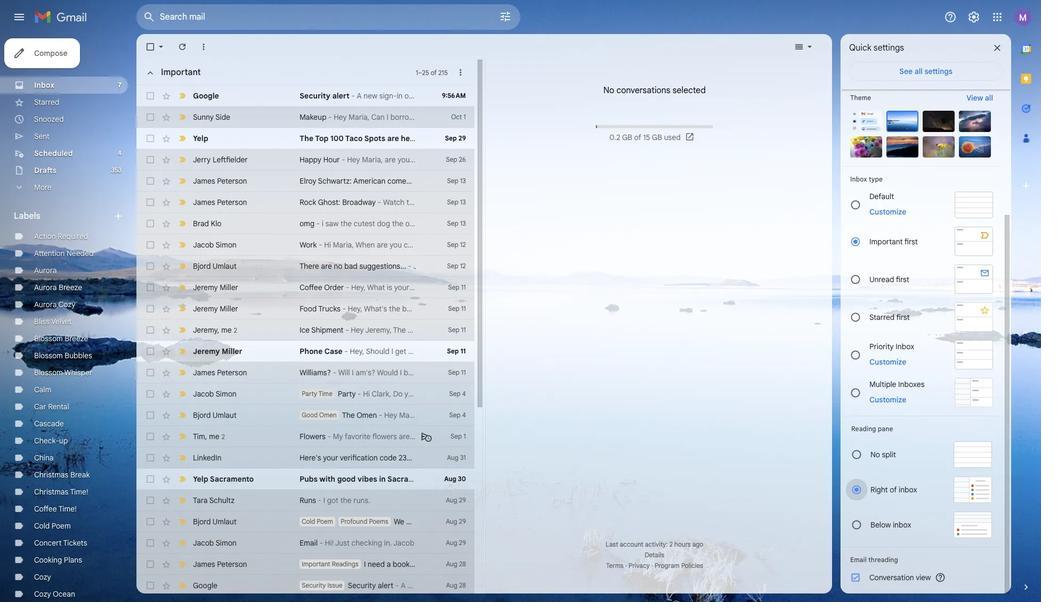 Task type: vqa. For each thing, say whether or not it's contained in the screenshot.


Task type: describe. For each thing, give the bounding box(es) containing it.
sent link
[[34, 132, 50, 141]]

profound
[[341, 518, 367, 526]]

last
[[606, 541, 618, 549]]

15
[[643, 133, 650, 142]]

3 jeremy from the top
[[193, 325, 217, 335]]

starred for starred first
[[869, 313, 895, 322]]

blossom for blossom breeze
[[34, 334, 63, 344]]

jacob for 15th row from the top of the 'important' tab panel
[[193, 390, 214, 399]]

aurora link
[[34, 266, 57, 276]]

concert
[[34, 539, 62, 548]]

privacy
[[629, 562, 650, 570]]

peterson for important readings i need a book to read now!
[[217, 560, 247, 570]]

work - hi maria, when are you coming back to work? best, jacob
[[300, 240, 519, 250]]

cold poem inside labels navigation
[[34, 522, 71, 531]]

sep 13 for rock ghost: broadway -
[[447, 198, 466, 206]]

spots
[[364, 134, 385, 143]]

8 row from the top
[[136, 235, 519, 256]]

jacob simon for work
[[193, 240, 237, 250]]

23 row from the top
[[136, 554, 474, 576]]

cozy for cozy ocean
[[34, 590, 51, 600]]

pane
[[878, 425, 893, 433]]

first for unread first
[[896, 275, 909, 284]]

priority
[[869, 342, 894, 352]]

required
[[58, 232, 88, 241]]

velvet
[[51, 317, 72, 327]]

jeremy miller for food trucks
[[193, 304, 238, 314]]

14 row from the top
[[136, 362, 474, 384]]

2 jacob simon from the top
[[193, 390, 237, 399]]

yelp for yelp sacramento
[[193, 475, 208, 485]]

- right makeup
[[328, 112, 332, 122]]

security down need
[[348, 582, 376, 591]]

- left hi!
[[320, 539, 323, 548]]

concert tickets
[[34, 539, 87, 548]]

9 row from the top
[[136, 256, 474, 277]]

more
[[34, 183, 51, 192]]

omg - i saw the cutest dog the other day
[[300, 219, 438, 229]]

1 vertical spatial inbox
[[893, 521, 911, 530]]

security for alert
[[300, 91, 330, 101]]

quick
[[849, 43, 871, 53]]

day
[[425, 219, 438, 229]]

4 for party
[[462, 390, 466, 398]]

- left hey
[[342, 155, 345, 165]]

1 james from the top
[[193, 176, 215, 186]]

- up taco on the left top of the page
[[351, 91, 355, 101]]

aurora for the aurora "link"
[[34, 266, 57, 276]]

the right saw
[[341, 219, 352, 229]]

there
[[300, 262, 319, 271]]

customize button for default
[[863, 206, 913, 219]]

15 row from the top
[[136, 384, 474, 405]]

the left best in the bottom of the page
[[389, 304, 400, 314]]

program policies link
[[655, 562, 703, 570]]

activity:
[[645, 541, 668, 549]]

pubs with good vibes in sacramento link
[[300, 474, 431, 485]]

aug for simon
[[446, 539, 457, 547]]

row containing sunny side
[[136, 107, 474, 128]]

best
[[402, 304, 417, 314]]

support image
[[944, 11, 957, 23]]

1 gb from the left
[[622, 133, 632, 142]]

row containing linkedin
[[136, 448, 474, 469]]

hey,
[[348, 304, 362, 314]]

no for no split
[[870, 450, 880, 460]]

6 row from the top
[[136, 192, 474, 213]]

pubs with good vibes in sacramento
[[300, 475, 431, 485]]

- right runs
[[318, 496, 321, 506]]

google for security alert
[[193, 582, 217, 591]]

makeup
[[300, 112, 326, 122]]

jacob simon for email
[[193, 539, 237, 548]]

customize for multiple inboxes
[[869, 395, 906, 405]]

aug left 31
[[447, 454, 458, 462]]

williams? - will i am's? would i be's?
[[300, 368, 422, 378]]

sep 11 for williams? - will i am's? would i be's?
[[448, 369, 466, 377]]

aug 29 for runs - i got the runs.
[[446, 497, 466, 505]]

jeremy for food trucks - hey, what's the best food truck? best, jer
[[193, 304, 218, 314]]

2 horizontal spatial to
[[449, 240, 456, 250]]

aurora for aurora breeze
[[34, 283, 57, 293]]

peterson for williams? - will i am's? would i be's?
[[217, 368, 247, 378]]

program
[[655, 562, 680, 570]]

james peterson for important readings i need a book to read now!
[[193, 560, 247, 570]]

11 for coffee order -
[[461, 284, 466, 292]]

whisper
[[64, 368, 92, 378]]

of inside 'important' tab panel
[[431, 68, 437, 76]]

2 sep 12 from the top
[[447, 262, 466, 270]]

rental
[[48, 402, 69, 412]]

food
[[300, 304, 317, 314]]

got
[[327, 496, 338, 506]]

1 · from the left
[[625, 562, 627, 570]]

blossom bubbles
[[34, 351, 92, 361]]

aug down now!
[[446, 582, 457, 590]]

13 for omg - i saw the cutest dog the other day
[[460, 220, 466, 228]]

starred first
[[869, 313, 910, 322]]

Search mail text field
[[160, 12, 469, 22]]

here's your verification code 230409 link
[[300, 453, 425, 464]]

will
[[338, 368, 350, 378]]

- right order
[[346, 283, 349, 293]]

all for see
[[914, 67, 923, 76]]

28 for security alert
[[459, 582, 466, 590]]

, for tim
[[205, 432, 207, 442]]

schultz
[[209, 496, 235, 506]]

11 row from the top
[[136, 298, 489, 320]]

coming for back
[[404, 240, 429, 250]]

there are no bad suggestions... -
[[300, 262, 413, 271]]

blossom bubbles link
[[34, 351, 92, 361]]

cold poem link
[[34, 522, 71, 531]]

see all settings button
[[849, 62, 1003, 81]]

toggle split pane mode image
[[794, 42, 804, 52]]

klo
[[211, 219, 221, 229]]

ice shipment -
[[300, 326, 351, 335]]

customize for priority inbox
[[869, 357, 906, 367]]

side
[[215, 112, 230, 122]]

2 happy from the left
[[447, 155, 469, 165]]

2 horizontal spatial inbox
[[896, 342, 914, 352]]

would
[[377, 368, 398, 378]]

i left need
[[364, 560, 366, 570]]

tim
[[193, 432, 205, 442]]

important for important readings i need a book to read now!
[[302, 561, 330, 569]]

sep 11 for ice shipment -
[[448, 326, 466, 334]]

1 horizontal spatial best,
[[480, 240, 497, 250]]

james peterson for rock ghost: broadway -
[[193, 198, 247, 207]]

settings image
[[967, 11, 980, 23]]

1 13 from the top
[[460, 177, 466, 185]]

- left will
[[333, 368, 336, 378]]

jeremy for phone case -
[[193, 347, 220, 357]]

christmas for christmas break
[[34, 471, 68, 480]]

labels navigation
[[0, 34, 136, 603]]

break
[[70, 471, 90, 480]]

main menu image
[[13, 11, 26, 23]]

top
[[315, 134, 328, 143]]

runs
[[300, 496, 316, 506]]

31
[[460, 454, 466, 462]]

trucks
[[318, 304, 341, 314]]

cozy link
[[34, 573, 51, 583]]

aug 28 for i need a book to read now!
[[446, 561, 466, 569]]

view all button
[[960, 92, 999, 104]]

labels
[[14, 211, 40, 222]]

- right case
[[344, 347, 348, 357]]

cold poem inside 'important' tab panel
[[302, 518, 333, 526]]

case
[[324, 347, 343, 357]]

are for spots
[[387, 134, 399, 143]]

food
[[419, 304, 435, 314]]

–
[[418, 68, 422, 76]]

are for maria,
[[385, 155, 396, 165]]

9:56 am
[[442, 92, 466, 100]]

the right got
[[340, 496, 352, 506]]

aug for sacramento
[[444, 475, 456, 483]]

settings inside button
[[924, 67, 952, 76]]

compose button
[[4, 38, 80, 68]]

0 vertical spatial alert
[[332, 91, 349, 101]]

advanced search options image
[[495, 6, 516, 27]]

order
[[324, 283, 344, 293]]

1 sep 12 from the top
[[447, 241, 466, 249]]

calm
[[34, 385, 51, 395]]

action
[[34, 232, 56, 241]]

1 sep 13 from the top
[[447, 177, 466, 185]]

bjord umlaut for we entered winter once again
[[193, 518, 237, 527]]

- right the broadway
[[378, 198, 381, 207]]

11 for williams? - will i am's? would i be's?
[[461, 369, 466, 377]]

sep 4 for omen
[[449, 411, 466, 419]]

miller for food
[[220, 304, 238, 314]]

2 for last account activity: 2 hours ago
[[669, 541, 673, 549]]

james peterson for williams? - will i am's? would i be's?
[[193, 368, 247, 378]]

230409
[[399, 454, 425, 463]]

29 for tara schultz
[[459, 497, 466, 505]]

11 for phone case -
[[460, 348, 466, 356]]

inbox section options image
[[455, 67, 466, 78]]

bjord for the omen
[[193, 411, 211, 421]]

aurora breeze
[[34, 283, 82, 293]]

jacob right work?
[[498, 240, 519, 250]]

elroy
[[300, 176, 316, 186]]

starred link
[[34, 98, 59, 107]]

linkedin
[[193, 454, 221, 463]]

blossom for blossom bubbles
[[34, 351, 63, 361]]

when
[[355, 240, 375, 250]]

customize button for priority inbox
[[863, 356, 913, 369]]

- left hi in the top of the page
[[319, 240, 322, 250]]

saw
[[325, 219, 339, 229]]

miller for coffee
[[220, 283, 238, 293]]

215
[[438, 68, 448, 76]]

10 row from the top
[[136, 277, 474, 298]]

0 horizontal spatial settings
[[874, 43, 904, 53]]

2 12 from the top
[[460, 262, 466, 270]]

your
[[323, 454, 338, 463]]

are for when
[[377, 240, 388, 250]]

aug for peterson
[[446, 561, 457, 569]]

sep 11 for food trucks - hey, what's the best food truck? best, jer
[[448, 305, 466, 313]]

- left the i
[[316, 219, 320, 229]]

- down would
[[379, 411, 382, 421]]

main content containing important
[[136, 34, 832, 603]]

- right flowers
[[328, 432, 331, 442]]

plans
[[64, 556, 82, 566]]

umlaut for we entered winter once again
[[212, 518, 237, 527]]

has scheduled message image
[[421, 432, 432, 442]]

cold inside labels navigation
[[34, 522, 50, 531]]

poem inside labels navigation
[[52, 522, 71, 531]]

me for jeremy
[[221, 325, 232, 335]]

1 vertical spatial alert
[[378, 582, 393, 591]]

blossom breeze
[[34, 334, 88, 344]]

customize button for multiple inboxes
[[863, 394, 913, 406]]

2 for tim
[[221, 433, 225, 441]]

follow link to manage storage image
[[685, 132, 696, 143]]

0 vertical spatial 1
[[416, 68, 418, 76]]

aug 31
[[447, 454, 466, 462]]

aug 30
[[444, 475, 466, 483]]

search mail image
[[140, 7, 159, 27]]

, for jeremy
[[217, 325, 219, 335]]

simon for work
[[216, 240, 237, 250]]

4 inside labels navigation
[[118, 149, 122, 157]]

aug 29 for email - hi! just checking in. jacob
[[446, 539, 466, 547]]

- down williams? - will i am's? would i be's?
[[358, 390, 361, 399]]

conversations
[[616, 85, 670, 96]]

christmas time! link
[[34, 488, 88, 497]]

bad
[[344, 262, 357, 271]]

coffee for coffee order -
[[300, 283, 322, 293]]

important tab panel
[[136, 60, 519, 603]]

0 vertical spatial the
[[300, 134, 313, 143]]

omen inside good omen the omen -
[[319, 411, 337, 419]]

used
[[664, 133, 681, 142]]

email - hi! just checking in. jacob
[[300, 539, 414, 548]]

here
[[401, 134, 417, 143]]

inbox type element
[[850, 175, 993, 183]]

check-up link
[[34, 437, 68, 446]]

google for -
[[193, 91, 219, 101]]

theme element
[[850, 93, 871, 103]]

28 for i need a book to read now!
[[459, 561, 466, 569]]

inbox for inbox type
[[850, 175, 867, 183]]

customize for default
[[869, 207, 906, 217]]

security alert -
[[300, 91, 357, 101]]

hours
[[674, 541, 691, 549]]

29 for bjord umlaut
[[459, 518, 466, 526]]

china
[[34, 454, 54, 463]]

sunny side
[[193, 112, 230, 122]]

good
[[302, 411, 318, 419]]



Task type: locate. For each thing, give the bounding box(es) containing it.
4 james peterson from the top
[[193, 560, 247, 570]]

breeze up bubbles
[[65, 334, 88, 344]]

0 vertical spatial no
[[603, 85, 614, 96]]

first for important first
[[904, 237, 918, 247]]

time
[[318, 390, 332, 398]]

aug 28 right the read
[[446, 561, 466, 569]]

phone
[[300, 347, 323, 357]]

all inside view all button
[[985, 93, 993, 103]]

no for no conversations selected
[[603, 85, 614, 96]]

2 horizontal spatial important
[[869, 237, 903, 247]]

important for important
[[161, 67, 201, 78]]

0 vertical spatial yelp
[[193, 134, 208, 143]]

below inbox
[[870, 521, 911, 530]]

time!
[[70, 488, 88, 497], [58, 505, 77, 514]]

4 peterson from the top
[[217, 560, 247, 570]]

i left got
[[323, 496, 325, 506]]

time! down christmas time! "link"
[[58, 505, 77, 514]]

1 vertical spatial coming
[[404, 240, 429, 250]]

1 horizontal spatial no
[[870, 450, 880, 460]]

maria, right hi in the top of the page
[[333, 240, 354, 250]]

poem up concert tickets at the bottom
[[52, 522, 71, 531]]

car rental
[[34, 402, 69, 412]]

the right dog
[[392, 219, 403, 229]]

1 umlaut from the top
[[212, 262, 237, 271]]

1 vertical spatial aug 29
[[446, 518, 466, 526]]

action required link
[[34, 232, 88, 241]]

row containing jerry leftfielder
[[136, 149, 491, 171]]

None checkbox
[[145, 42, 156, 52], [145, 112, 156, 123], [145, 155, 156, 165], [145, 240, 156, 251], [145, 261, 156, 272], [145, 283, 156, 293], [145, 304, 156, 314], [145, 368, 156, 378], [145, 389, 156, 400], [145, 517, 156, 528], [145, 42, 156, 52], [145, 112, 156, 123], [145, 155, 156, 165], [145, 240, 156, 251], [145, 261, 156, 272], [145, 283, 156, 293], [145, 304, 156, 314], [145, 368, 156, 378], [145, 389, 156, 400], [145, 517, 156, 528]]

simon down schultz
[[216, 539, 237, 548]]

2 · from the left
[[651, 562, 653, 570]]

0 vertical spatial ,
[[217, 325, 219, 335]]

policies
[[681, 562, 703, 570]]

blossom for blossom whisper
[[34, 368, 63, 378]]

no
[[603, 85, 614, 96], [870, 450, 880, 460]]

1 aug 28 from the top
[[446, 561, 466, 569]]

dog
[[377, 219, 390, 229]]

jeremy , me 2
[[193, 325, 237, 335]]

bliss
[[34, 317, 50, 327]]

1 sacramento from the left
[[210, 475, 254, 485]]

3 aug 29 from the top
[[446, 539, 466, 547]]

2 vertical spatial aug 29
[[446, 539, 466, 547]]

you up comedy
[[398, 155, 410, 165]]

1 aug 29 from the top
[[446, 497, 466, 505]]

ago
[[692, 541, 703, 549]]

party
[[338, 390, 356, 399], [302, 390, 317, 398]]

1 yelp from the top
[[193, 134, 208, 143]]

here's your verification code 230409
[[300, 454, 425, 463]]

sep 11
[[448, 284, 466, 292], [448, 305, 466, 313], [448, 326, 466, 334], [447, 348, 466, 356], [448, 369, 466, 377]]

tab list
[[1011, 34, 1041, 564]]

2 sep 4 from the top
[[449, 411, 466, 419]]

7 row from the top
[[136, 213, 474, 235]]

2 inside tim , me 2
[[221, 433, 225, 441]]

1 vertical spatial aug 28
[[446, 582, 466, 590]]

cold poem down runs
[[302, 518, 333, 526]]

2 aug 29 from the top
[[446, 518, 466, 526]]

aug for schultz
[[446, 497, 457, 505]]

are up elroy schwartz: american comedy and television writer. link
[[385, 155, 396, 165]]

you for when
[[390, 240, 402, 250]]

2 inside jeremy , me 2
[[234, 326, 237, 334]]

3 customize button from the top
[[863, 394, 913, 406]]

2 gb from the left
[[652, 133, 662, 142]]

omen
[[357, 411, 377, 421], [319, 411, 337, 419]]

reading pane
[[851, 425, 893, 433]]

first
[[904, 237, 918, 247], [896, 275, 909, 284], [896, 313, 910, 322]]

0 vertical spatial inbox
[[899, 486, 917, 495]]

1 horizontal spatial of
[[634, 133, 641, 142]]

row containing tara schultz
[[136, 490, 474, 512]]

row containing jeremy
[[136, 320, 474, 341]]

1 horizontal spatial 2
[[234, 326, 237, 334]]

poem up hi!
[[317, 518, 333, 526]]

breeze for aurora breeze
[[59, 283, 82, 293]]

security issue security alert -
[[302, 582, 401, 591]]

2 vertical spatial aurora
[[34, 300, 57, 310]]

1 up 31
[[463, 433, 466, 441]]

right
[[870, 486, 888, 495]]

jacob
[[193, 240, 214, 250], [498, 240, 519, 250], [193, 390, 214, 399], [193, 539, 214, 548], [393, 539, 414, 548]]

0 horizontal spatial sacramento
[[210, 475, 254, 485]]

inbox link
[[34, 80, 54, 90]]

runs.
[[353, 496, 370, 506]]

best, right work?
[[480, 240, 497, 250]]

aurora for aurora cozy
[[34, 300, 57, 310]]

cold inside 'important' tab panel
[[302, 518, 315, 526]]

29 up 26
[[458, 134, 466, 142]]

0 vertical spatial cozy
[[58, 300, 75, 310]]

time! for christmas time!
[[70, 488, 88, 497]]

drafts
[[34, 166, 57, 175]]

3 jacob simon from the top
[[193, 539, 237, 548]]

0 vertical spatial customize button
[[863, 206, 913, 219]]

inbox up starred "link"
[[34, 80, 54, 90]]

security inside security issue security alert -
[[302, 582, 326, 590]]

1 horizontal spatial party
[[338, 390, 356, 399]]

0 vertical spatial bjord
[[193, 262, 211, 271]]

christmas time!
[[34, 488, 88, 497]]

13 row from the top
[[136, 341, 474, 362]]

sep 13 up work?
[[447, 220, 466, 228]]

0 horizontal spatial poem
[[52, 522, 71, 531]]

important readings i need a book to read now!
[[302, 560, 454, 570]]

bjord for -
[[193, 262, 211, 271]]

peterson for rock ghost: broadway -
[[217, 198, 247, 207]]

1 vertical spatial google
[[193, 582, 217, 591]]

0 horizontal spatial best,
[[460, 304, 477, 314]]

row containing brad klo
[[136, 213, 474, 235]]

inbox right priority
[[896, 342, 914, 352]]

blossom up calm
[[34, 368, 63, 378]]

bjord umlaut for -
[[193, 262, 237, 271]]

important down hi!
[[302, 561, 330, 569]]

1 vertical spatial 28
[[459, 582, 466, 590]]

cozy up velvet
[[58, 300, 75, 310]]

main content
[[136, 34, 832, 603]]

0 vertical spatial jeremy miller
[[193, 283, 238, 293]]

verification
[[340, 454, 378, 463]]

2 vertical spatial jacob simon
[[193, 539, 237, 548]]

18 row from the top
[[136, 448, 474, 469]]

1 vertical spatial me
[[209, 432, 219, 442]]

1 vertical spatial yelp
[[193, 475, 208, 485]]

action required
[[34, 232, 88, 241]]

simon for email
[[216, 539, 237, 548]]

19 row from the top
[[136, 469, 474, 490]]

security up the makeup -
[[300, 91, 330, 101]]

0 horizontal spatial coffee
[[34, 505, 57, 514]]

11 for food trucks - hey, what's the best food truck? best, jer
[[461, 305, 466, 313]]

happy left hour
[[300, 155, 321, 165]]

customize button down priority inbox
[[863, 356, 913, 369]]

coffee
[[300, 283, 322, 293], [34, 505, 57, 514]]

3 row from the top
[[136, 128, 474, 149]]

0 vertical spatial of
[[431, 68, 437, 76]]

2 peterson from the top
[[217, 198, 247, 207]]

3 sep 13 from the top
[[447, 220, 466, 228]]

time! for coffee time!
[[58, 505, 77, 514]]

umlaut for the omen
[[212, 411, 237, 421]]

aug 29 down aug 30
[[446, 497, 466, 505]]

are left here
[[387, 134, 399, 143]]

shipment
[[311, 326, 343, 335]]

0 horizontal spatial to
[[412, 560, 418, 570]]

2 christmas from the top
[[34, 488, 68, 497]]

2 james peterson from the top
[[193, 198, 247, 207]]

quick settings element
[[849, 43, 904, 62]]

omen right good
[[319, 411, 337, 419]]

2 google from the top
[[193, 582, 217, 591]]

email inside row
[[300, 539, 318, 548]]

jacob for 8th row from the top
[[193, 240, 214, 250]]

aug 29 down once
[[446, 539, 466, 547]]

1 jeremy from the top
[[193, 283, 218, 293]]

1 vertical spatial miller
[[220, 304, 238, 314]]

0 vertical spatial best,
[[480, 240, 497, 250]]

settings right quick
[[874, 43, 904, 53]]

0 horizontal spatial ·
[[625, 562, 627, 570]]

important up unread first
[[869, 237, 903, 247]]

party inside party time party -
[[302, 390, 317, 398]]

1 horizontal spatial omen
[[357, 411, 377, 421]]

sep 13 down sep 26
[[447, 177, 466, 185]]

christmas up coffee time! link at the bottom of the page
[[34, 488, 68, 497]]

row containing tim
[[136, 426, 474, 448]]

1 jeremy miller from the top
[[193, 283, 238, 293]]

cascade
[[34, 419, 64, 429]]

1 vertical spatial jeremy miller
[[193, 304, 238, 314]]

3 peterson from the top
[[217, 368, 247, 378]]

me for tim
[[209, 432, 219, 442]]

sep 29
[[445, 134, 466, 142]]

settings right the 'see'
[[924, 67, 952, 76]]

snoozed link
[[34, 115, 64, 124]]

2 vertical spatial 2
[[669, 541, 673, 549]]

1 vertical spatial all
[[985, 93, 993, 103]]

0.2 gb of 15 gb used
[[609, 133, 681, 142]]

1 row from the top
[[136, 85, 474, 107]]

inbox inside labels navigation
[[34, 80, 54, 90]]

christmas for christmas time!
[[34, 488, 68, 497]]

to right back
[[449, 240, 456, 250]]

cold down runs
[[302, 518, 315, 526]]

food trucks - hey, what's the best food truck? best, jer
[[300, 304, 489, 314]]

0 vertical spatial important
[[161, 67, 201, 78]]

2 customize button from the top
[[863, 356, 913, 369]]

2 simon from the top
[[216, 390, 237, 399]]

email for email threading
[[850, 556, 867, 564]]

2 james from the top
[[193, 198, 215, 207]]

1 horizontal spatial maria,
[[362, 155, 383, 165]]

2 vertical spatial 13
[[460, 220, 466, 228]]

4 row from the top
[[136, 149, 491, 171]]

1 simon from the top
[[216, 240, 237, 250]]

yelp up tara
[[193, 475, 208, 485]]

1 vertical spatial maria,
[[333, 240, 354, 250]]

james for important readings i need a book to read now!
[[193, 560, 215, 570]]

the top 100 taco spots are here
[[300, 134, 419, 143]]

2 28 from the top
[[459, 582, 466, 590]]

important down the 'refresh' icon
[[161, 67, 201, 78]]

1 sep 4 from the top
[[449, 390, 466, 398]]

21 row from the top
[[136, 512, 495, 533]]

1 aurora from the top
[[34, 266, 57, 276]]

22 row from the top
[[136, 533, 474, 554]]

1 blossom from the top
[[34, 334, 63, 344]]

2 vertical spatial sep 13
[[447, 220, 466, 228]]

11 for ice shipment -
[[461, 326, 466, 334]]

,
[[217, 325, 219, 335], [205, 432, 207, 442]]

29 for yelp
[[458, 134, 466, 142]]

jacob for 3rd row from the bottom of the 'important' tab panel
[[193, 539, 214, 548]]

1 vertical spatial time!
[[58, 505, 77, 514]]

more image
[[198, 42, 209, 52]]

0 horizontal spatial gb
[[622, 133, 632, 142]]

16 row from the top
[[136, 405, 474, 426]]

umlaut down schultz
[[212, 518, 237, 527]]

1 horizontal spatial the
[[342, 411, 355, 421]]

0 vertical spatial me
[[221, 325, 232, 335]]

2 bjord from the top
[[193, 411, 211, 421]]

christmas break
[[34, 471, 90, 480]]

breeze for blossom breeze
[[65, 334, 88, 344]]

1 horizontal spatial poem
[[317, 518, 333, 526]]

gmail image
[[34, 6, 92, 28]]

0 vertical spatial 28
[[459, 561, 466, 569]]

- right shipment
[[345, 326, 349, 335]]

tickets
[[63, 539, 87, 548]]

aug 29 left again
[[446, 518, 466, 526]]

· right terms
[[625, 562, 627, 570]]

no left conversations
[[603, 85, 614, 96]]

1 horizontal spatial ,
[[217, 325, 219, 335]]

1 vertical spatial bjord
[[193, 411, 211, 421]]

the
[[300, 134, 313, 143], [342, 411, 355, 421]]

1 right oct
[[463, 113, 466, 121]]

important inside button
[[161, 67, 201, 78]]

4 for the omen
[[462, 411, 466, 419]]

gb right 0.2
[[622, 133, 632, 142]]

2 blossom from the top
[[34, 351, 63, 361]]

yelp up "jerry"
[[193, 134, 208, 143]]

reading pane element
[[851, 425, 992, 433]]

the
[[341, 219, 352, 229], [392, 219, 403, 229], [389, 304, 400, 314], [340, 496, 352, 506]]

29 down 30
[[459, 497, 466, 505]]

bjord umlaut down tara schultz
[[193, 518, 237, 527]]

aug down winter
[[446, 539, 457, 547]]

all inside see all settings button
[[914, 67, 923, 76]]

3 blossom from the top
[[34, 368, 63, 378]]

blossom breeze link
[[34, 334, 88, 344]]

1 vertical spatial ,
[[205, 432, 207, 442]]

0 vertical spatial aug 29
[[446, 497, 466, 505]]

1 vertical spatial customize
[[869, 357, 906, 367]]

simon down klo
[[216, 240, 237, 250]]

last account activity: 2 hours ago details terms · privacy · program policies
[[606, 541, 703, 570]]

of right 25 in the left top of the page
[[431, 68, 437, 76]]

jeremy miller for coffee order
[[193, 283, 238, 293]]

0 vertical spatial 13
[[460, 177, 466, 185]]

blossom down the blossom breeze
[[34, 351, 63, 361]]

1 for makeup -
[[463, 113, 466, 121]]

4 jeremy from the top
[[193, 347, 220, 357]]

0 vertical spatial coming
[[412, 155, 437, 165]]

quick settings
[[849, 43, 904, 53]]

makeup -
[[300, 112, 334, 122]]

of
[[431, 68, 437, 76], [634, 133, 641, 142], [890, 486, 897, 495]]

bjord umlaut
[[193, 262, 237, 271], [193, 411, 237, 421], [193, 518, 237, 527]]

cozy for cozy link
[[34, 573, 51, 583]]

bjord up tim
[[193, 411, 211, 421]]

aug 28 for security alert
[[446, 582, 466, 590]]

cozy ocean link
[[34, 590, 75, 600]]

2 aug 28 from the top
[[446, 582, 466, 590]]

email threading element
[[850, 556, 993, 564]]

1 bjord umlaut from the top
[[193, 262, 237, 271]]

bjord for we entered winter once again
[[193, 518, 211, 527]]

1 vertical spatial inbox
[[850, 175, 867, 183]]

coming up and
[[412, 155, 437, 165]]

0 vertical spatial aug 28
[[446, 561, 466, 569]]

·
[[625, 562, 627, 570], [651, 562, 653, 570]]

refresh image
[[177, 42, 188, 52]]

aug 28 down now!
[[446, 582, 466, 590]]

cozy down cooking on the bottom of the page
[[34, 573, 51, 583]]

29 for jacob simon
[[459, 539, 466, 547]]

1 vertical spatial starred
[[869, 313, 895, 322]]

2 horizontal spatial 2
[[669, 541, 673, 549]]

customize button
[[863, 206, 913, 219], [863, 356, 913, 369], [863, 394, 913, 406]]

- down 'work - hi maria, when are you coming back to work? best, jacob'
[[408, 262, 411, 271]]

1 vertical spatial best,
[[460, 304, 477, 314]]

0 vertical spatial blossom
[[34, 334, 63, 344]]

ice
[[300, 326, 310, 335]]

1 vertical spatial 1
[[463, 113, 466, 121]]

3 james from the top
[[193, 368, 215, 378]]

1 horizontal spatial coffee
[[300, 283, 322, 293]]

0 horizontal spatial the
[[300, 134, 313, 143]]

0 vertical spatial 2
[[234, 326, 237, 334]]

1 horizontal spatial gb
[[652, 133, 662, 142]]

2 sacramento from the left
[[387, 475, 431, 485]]

2 bjord umlaut from the top
[[193, 411, 237, 421]]

coffee inside row
[[300, 283, 322, 293]]

2 jeremy from the top
[[193, 304, 218, 314]]

jeremy for coffee order -
[[193, 283, 218, 293]]

1 google from the top
[[193, 91, 219, 101]]

privacy link
[[629, 562, 650, 570]]

broadway
[[342, 198, 376, 207]]

conversation view
[[869, 574, 931, 583]]

12 row from the top
[[136, 320, 474, 341]]

i right will
[[352, 368, 354, 378]]

writer.
[[465, 176, 486, 186]]

cold up concert in the bottom of the page
[[34, 522, 50, 531]]

3 james peterson from the top
[[193, 368, 247, 378]]

important inside the important readings i need a book to read now!
[[302, 561, 330, 569]]

0 horizontal spatial important
[[161, 67, 201, 78]]

i left the be's?
[[400, 368, 402, 378]]

coffee down there
[[300, 283, 322, 293]]

2 vertical spatial bjord umlaut
[[193, 518, 237, 527]]

sep 13 down television
[[447, 198, 466, 206]]

sep 13 for omg - i saw the cutest dog the other day
[[447, 220, 466, 228]]

jeremy miller for phone case
[[193, 347, 242, 357]]

3 jeremy miller from the top
[[193, 347, 242, 357]]

bjord umlaut down klo
[[193, 262, 237, 271]]

0 vertical spatial 4
[[118, 149, 122, 157]]

2 vertical spatial customize
[[869, 395, 906, 405]]

1 vertical spatial to
[[449, 240, 456, 250]]

row
[[136, 85, 474, 107], [136, 107, 474, 128], [136, 128, 474, 149], [136, 149, 491, 171], [136, 171, 486, 192], [136, 192, 474, 213], [136, 213, 474, 235], [136, 235, 519, 256], [136, 256, 474, 277], [136, 277, 474, 298], [136, 298, 489, 320], [136, 320, 474, 341], [136, 341, 474, 362], [136, 362, 474, 384], [136, 384, 474, 405], [136, 405, 474, 426], [136, 426, 474, 448], [136, 448, 474, 469], [136, 469, 474, 490], [136, 490, 474, 512], [136, 512, 495, 533], [136, 533, 474, 554], [136, 554, 474, 576], [136, 576, 474, 597]]

bjord umlaut for the omen
[[193, 411, 237, 421]]

first for starred first
[[896, 313, 910, 322]]

hi!
[[325, 539, 334, 548]]

suggestions...
[[359, 262, 406, 271]]

jacob simon down klo
[[193, 240, 237, 250]]

bubbles
[[65, 351, 92, 361]]

None search field
[[136, 4, 520, 30]]

2 customize from the top
[[869, 357, 906, 367]]

3 bjord umlaut from the top
[[193, 518, 237, 527]]

0 horizontal spatial omen
[[319, 411, 337, 419]]

jacob right in.
[[393, 539, 414, 548]]

29 right winter
[[459, 518, 466, 526]]

television
[[431, 176, 463, 186]]

5 row from the top
[[136, 171, 486, 192]]

13 up work?
[[460, 220, 466, 228]]

email left threading
[[850, 556, 867, 564]]

0 horizontal spatial happy
[[300, 155, 321, 165]]

17 row from the top
[[136, 426, 474, 448]]

0 vertical spatial email
[[300, 539, 318, 548]]

2 row from the top
[[136, 107, 474, 128]]

james for williams? - will i am's? would i be's?
[[193, 368, 215, 378]]

3 customize from the top
[[869, 395, 906, 405]]

row containing yelp sacramento
[[136, 469, 474, 490]]

breeze up aurora cozy link
[[59, 283, 82, 293]]

3 bjord from the top
[[193, 518, 211, 527]]

1 horizontal spatial important
[[302, 561, 330, 569]]

coming for to
[[412, 155, 437, 165]]

coffee inside labels navigation
[[34, 505, 57, 514]]

entered
[[406, 518, 432, 527]]

no split
[[870, 450, 896, 460]]

12 down work?
[[460, 262, 466, 270]]

0 vertical spatial maria,
[[362, 155, 383, 165]]

are right the when
[[377, 240, 388, 250]]

2 jeremy miller from the top
[[193, 304, 238, 314]]

miller for phone
[[222, 347, 242, 357]]

check-
[[34, 437, 59, 446]]

2 vertical spatial 1
[[463, 433, 466, 441]]

time! down break
[[70, 488, 88, 497]]

0 vertical spatial inbox
[[34, 80, 54, 90]]

20 row from the top
[[136, 490, 474, 512]]

inbox left type
[[850, 175, 867, 183]]

important for important first
[[869, 237, 903, 247]]

None checkbox
[[145, 91, 156, 101], [145, 133, 156, 144], [145, 176, 156, 187], [145, 197, 156, 208], [145, 219, 156, 229], [145, 325, 156, 336], [145, 346, 156, 357], [145, 410, 156, 421], [145, 432, 156, 442], [145, 453, 156, 464], [145, 474, 156, 485], [145, 496, 156, 506], [145, 538, 156, 549], [145, 560, 156, 570], [145, 581, 156, 592], [145, 91, 156, 101], [145, 133, 156, 144], [145, 176, 156, 187], [145, 197, 156, 208], [145, 219, 156, 229], [145, 325, 156, 336], [145, 346, 156, 357], [145, 410, 156, 421], [145, 432, 156, 442], [145, 453, 156, 464], [145, 474, 156, 485], [145, 496, 156, 506], [145, 538, 156, 549], [145, 560, 156, 570], [145, 581, 156, 592]]

needed
[[67, 249, 93, 259]]

- left "hey,"
[[342, 304, 346, 314]]

1 vertical spatial 4
[[462, 390, 466, 398]]

sep 12 down work?
[[447, 262, 466, 270]]

party right 'time'
[[338, 390, 356, 399]]

1 vertical spatial of
[[634, 133, 641, 142]]

1 happy from the left
[[300, 155, 321, 165]]

1 horizontal spatial sacramento
[[387, 475, 431, 485]]

security
[[300, 91, 330, 101], [348, 582, 376, 591], [302, 582, 326, 590]]

starred for starred "link"
[[34, 98, 59, 107]]

2 13 from the top
[[460, 198, 466, 206]]

alert up the makeup -
[[332, 91, 349, 101]]

1 vertical spatial sep 13
[[447, 198, 466, 206]]

coffee for coffee time!
[[34, 505, 57, 514]]

1 horizontal spatial happy
[[447, 155, 469, 165]]

alert
[[332, 91, 349, 101], [378, 582, 393, 591]]

2 vertical spatial miller
[[222, 347, 242, 357]]

poem inside row
[[317, 518, 333, 526]]

3 simon from the top
[[216, 539, 237, 548]]

christmas down china on the bottom of the page
[[34, 471, 68, 480]]

1 customize from the top
[[869, 207, 906, 217]]

1 james peterson from the top
[[193, 176, 247, 186]]

simon
[[216, 240, 237, 250], [216, 390, 237, 399], [216, 539, 237, 548]]

1 horizontal spatial ·
[[651, 562, 653, 570]]

ocean
[[53, 590, 75, 600]]

no conversations selected
[[603, 85, 706, 96]]

2 for jeremy
[[234, 326, 237, 334]]

aug left 30
[[444, 475, 456, 483]]

to left the read
[[412, 560, 418, 570]]

2 sep 13 from the top
[[447, 198, 466, 206]]

0 vertical spatial simon
[[216, 240, 237, 250]]

3 aurora from the top
[[34, 300, 57, 310]]

cold poem down coffee time! link at the bottom of the page
[[34, 522, 71, 531]]

0 horizontal spatial 2
[[221, 433, 225, 441]]

0 vertical spatial miller
[[220, 283, 238, 293]]

sep 4 for -
[[449, 390, 466, 398]]

yelp for yelp
[[193, 134, 208, 143]]

email for email - hi! just checking in. jacob
[[300, 539, 318, 548]]

yelp
[[193, 134, 208, 143], [193, 475, 208, 485]]

bliss velvet link
[[34, 317, 72, 327]]

- down book
[[395, 582, 399, 591]]

1 horizontal spatial inbox
[[850, 175, 867, 183]]

are left no
[[321, 262, 332, 271]]

1 customize button from the top
[[863, 206, 913, 219]]

of right right
[[890, 486, 897, 495]]

12
[[460, 241, 466, 249], [460, 262, 466, 270]]

1 for flowers -
[[463, 433, 466, 441]]

2 yelp from the top
[[193, 475, 208, 485]]

13 for rock ghost: broadway -
[[460, 198, 466, 206]]

umlaut
[[212, 262, 237, 271], [212, 411, 237, 421], [212, 518, 237, 527]]

james for rock ghost: broadway -
[[193, 198, 215, 207]]

happy down sep 29
[[447, 155, 469, 165]]

1 horizontal spatial alert
[[378, 582, 393, 591]]

unread
[[869, 275, 894, 284]]

1 horizontal spatial cold poem
[[302, 518, 333, 526]]

you for maria,
[[398, 155, 410, 165]]

4 james from the top
[[193, 560, 215, 570]]

sacramento down 230409
[[387, 475, 431, 485]]

need
[[368, 560, 385, 570]]

1 christmas from the top
[[34, 471, 68, 480]]

party left 'time'
[[302, 390, 317, 398]]

to left sep 26
[[439, 155, 445, 165]]

11
[[461, 284, 466, 292], [461, 305, 466, 313], [461, 326, 466, 334], [460, 348, 466, 356], [461, 369, 466, 377]]

1 vertical spatial umlaut
[[212, 411, 237, 421]]

24 row from the top
[[136, 576, 474, 597]]

2 vertical spatial customize button
[[863, 394, 913, 406]]

3 umlaut from the top
[[212, 518, 237, 527]]

you down dog
[[390, 240, 402, 250]]

29 down once
[[459, 539, 466, 547]]

work
[[300, 240, 317, 250]]

1 12 from the top
[[460, 241, 466, 249]]

right of inbox
[[870, 486, 917, 495]]

1 vertical spatial sep 4
[[449, 411, 466, 419]]

aug right the read
[[446, 561, 457, 569]]

aug for umlaut
[[446, 518, 457, 526]]

theme
[[850, 94, 871, 102]]

you
[[398, 155, 410, 165], [390, 240, 402, 250]]

winter
[[434, 518, 456, 527]]

labels heading
[[14, 211, 113, 222]]

umlaut for -
[[212, 262, 237, 271]]

1 horizontal spatial to
[[439, 155, 445, 165]]

sep 11 for phone case -
[[447, 348, 466, 356]]

2 horizontal spatial of
[[890, 486, 897, 495]]

1 vertical spatial 13
[[460, 198, 466, 206]]

1 bjord from the top
[[193, 262, 211, 271]]

terms link
[[606, 562, 624, 570]]

inbox for inbox
[[34, 80, 54, 90]]

0 vertical spatial 12
[[460, 241, 466, 249]]

bjord down tara
[[193, 518, 211, 527]]

are
[[387, 134, 399, 143], [385, 155, 396, 165], [377, 240, 388, 250], [321, 262, 332, 271]]

2 umlaut from the top
[[212, 411, 237, 421]]

starred inside labels navigation
[[34, 98, 59, 107]]

2 aurora from the top
[[34, 283, 57, 293]]

2 inside last account activity: 2 hours ago details terms · privacy · program policies
[[669, 541, 673, 549]]

1 jacob simon from the top
[[193, 240, 237, 250]]

threading
[[868, 556, 898, 564]]

security for issue
[[302, 582, 326, 590]]

hey
[[347, 155, 360, 165]]

1
[[416, 68, 418, 76], [463, 113, 466, 121], [463, 433, 466, 441]]

first right unread
[[896, 275, 909, 284]]

me
[[221, 325, 232, 335], [209, 432, 219, 442]]

other
[[405, 219, 424, 229]]

jacob simon
[[193, 240, 237, 250], [193, 390, 237, 399], [193, 539, 237, 548]]

miller
[[220, 283, 238, 293], [220, 304, 238, 314], [222, 347, 242, 357]]

1 vertical spatial breeze
[[65, 334, 88, 344]]

with
[[319, 475, 335, 485]]

cooking
[[34, 556, 62, 566]]

1 peterson from the top
[[217, 176, 247, 186]]

sacramento up schultz
[[210, 475, 254, 485]]

12 right back
[[460, 241, 466, 249]]

row containing yelp
[[136, 128, 474, 149]]



